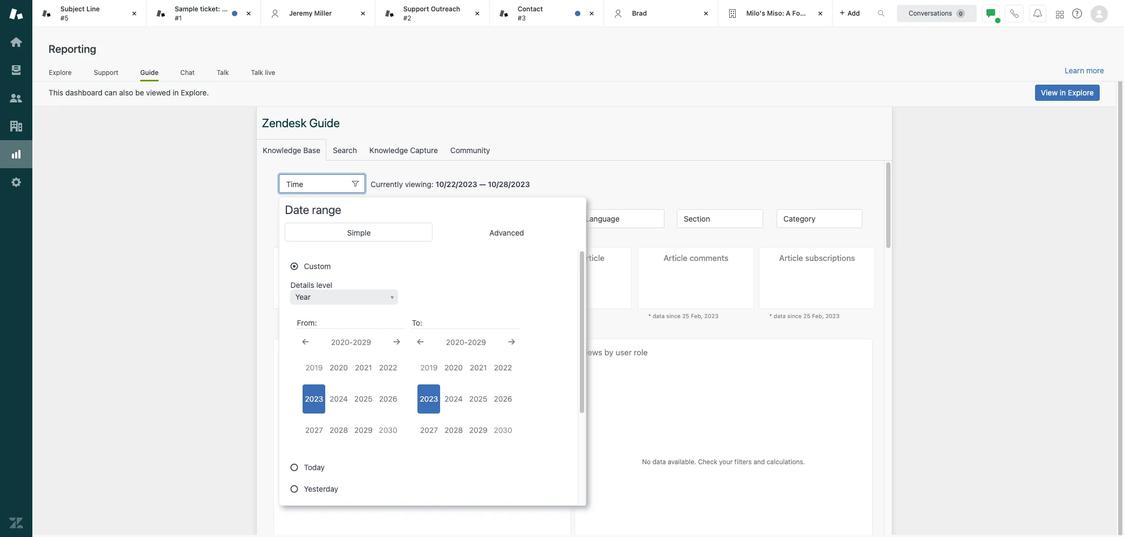 Task type: describe. For each thing, give the bounding box(es) containing it.
miso:
[[767, 9, 784, 17]]

jeremy miller
[[289, 9, 332, 17]]

close image for tab containing support outreach
[[472, 8, 483, 19]]

close image for milo's miso: a foodlez subsidiary tab
[[815, 8, 826, 19]]

#3
[[518, 14, 526, 22]]

guide link
[[140, 68, 159, 81]]

learn more
[[1065, 66, 1104, 75]]

explore.
[[181, 88, 209, 97]]

admin image
[[9, 175, 23, 189]]

talk for talk
[[217, 68, 229, 76]]

organizations image
[[9, 119, 23, 133]]

also
[[119, 88, 133, 97]]

talk for talk live
[[251, 68, 263, 76]]

tab containing subject line
[[32, 0, 147, 27]]

tab containing support outreach
[[375, 0, 490, 27]]

outreach
[[431, 5, 460, 13]]

customers image
[[9, 91, 23, 105]]

chat link
[[180, 68, 195, 80]]

main element
[[0, 0, 32, 537]]

4 close image from the left
[[586, 8, 597, 19]]

get started image
[[9, 35, 23, 49]]

support for support
[[94, 68, 118, 76]]

more
[[1087, 66, 1104, 75]]

this
[[49, 88, 63, 97]]

conversations
[[909, 9, 952, 17]]

button displays agent's chat status as online. image
[[987, 9, 995, 18]]

view in explore
[[1041, 88, 1094, 97]]

#1
[[175, 14, 182, 22]]

get help image
[[1073, 9, 1082, 18]]

subject
[[60, 5, 85, 13]]

ticket:
[[200, 5, 220, 13]]

ticket
[[252, 5, 270, 13]]

milo's miso: a foodlez subsidiary tab
[[718, 0, 853, 27]]

in inside view in explore button
[[1060, 88, 1066, 97]]

support outreach #2
[[403, 5, 460, 22]]

explore link
[[49, 68, 72, 80]]

line
[[86, 5, 100, 13]]

miller
[[314, 9, 332, 17]]

1 in from the left
[[173, 88, 179, 97]]

tab containing contact
[[490, 0, 604, 27]]

conversations button
[[897, 5, 977, 22]]

brad
[[632, 9, 647, 17]]

be
[[135, 88, 144, 97]]



Task type: vqa. For each thing, say whether or not it's contained in the screenshot.
Foodlez
yes



Task type: locate. For each thing, give the bounding box(es) containing it.
contact
[[518, 5, 543, 13]]

a
[[786, 9, 791, 17]]

1 close image from the left
[[243, 8, 254, 19]]

close image left 'milo's'
[[701, 8, 711, 19]]

0 horizontal spatial support
[[94, 68, 118, 76]]

support up #2
[[403, 5, 429, 13]]

in right view
[[1060, 88, 1066, 97]]

close image left brad
[[586, 8, 597, 19]]

viewed
[[146, 88, 171, 97]]

talk link
[[217, 68, 229, 80]]

talk live
[[251, 68, 275, 76]]

1 tab from the left
[[32, 0, 147, 27]]

2 close image from the left
[[358, 8, 368, 19]]

close image for "brad" 'tab'
[[701, 8, 711, 19]]

2 talk from the left
[[251, 68, 263, 76]]

guide
[[140, 68, 159, 76]]

chat
[[180, 68, 195, 76]]

1 horizontal spatial in
[[1060, 88, 1066, 97]]

3 close image from the left
[[472, 8, 483, 19]]

view in explore button
[[1035, 85, 1100, 101]]

reporting image
[[9, 147, 23, 161]]

milo's miso: a foodlez subsidiary
[[746, 9, 853, 17]]

1 horizontal spatial talk
[[251, 68, 263, 76]]

explore inside button
[[1068, 88, 1094, 97]]

close image inside "brad" 'tab'
[[701, 8, 711, 19]]

5 close image from the left
[[701, 8, 711, 19]]

explore down 'learn more' link
[[1068, 88, 1094, 97]]

views image
[[9, 63, 23, 77]]

foodlez
[[792, 9, 817, 17]]

view
[[1041, 88, 1058, 97]]

talk left 'live'
[[251, 68, 263, 76]]

close image right 'miller'
[[358, 8, 368, 19]]

notifications image
[[1034, 9, 1042, 18]]

learn more link
[[1065, 66, 1104, 76]]

explore
[[49, 68, 72, 76], [1068, 88, 1094, 97]]

jeremy miller tab
[[261, 0, 375, 27]]

add
[[848, 9, 860, 17]]

meet
[[222, 5, 238, 13]]

0 vertical spatial explore
[[49, 68, 72, 76]]

sample ticket: meet the ticket #1
[[175, 5, 270, 22]]

close image left "add" popup button
[[815, 8, 826, 19]]

support for support outreach #2
[[403, 5, 429, 13]]

milo's
[[746, 9, 765, 17]]

close image inside milo's miso: a foodlez subsidiary tab
[[815, 8, 826, 19]]

live
[[265, 68, 275, 76]]

1 talk from the left
[[217, 68, 229, 76]]

talk live link
[[251, 68, 276, 80]]

#5
[[60, 14, 69, 22]]

the
[[240, 5, 250, 13]]

zendesk image
[[9, 516, 23, 530]]

tab containing sample ticket: meet the ticket
[[147, 0, 270, 27]]

2 tab from the left
[[147, 0, 270, 27]]

subsidiary
[[819, 9, 853, 17]]

brad tab
[[604, 0, 718, 27]]

contact #3
[[518, 5, 543, 22]]

1 horizontal spatial explore
[[1068, 88, 1094, 97]]

this dashboard can also be viewed in explore.
[[49, 88, 209, 97]]

close image
[[243, 8, 254, 19], [358, 8, 368, 19], [472, 8, 483, 19], [586, 8, 597, 19], [701, 8, 711, 19], [815, 8, 826, 19]]

support
[[403, 5, 429, 13], [94, 68, 118, 76]]

learn
[[1065, 66, 1085, 75]]

close image inside jeremy miller 'tab'
[[358, 8, 368, 19]]

0 horizontal spatial in
[[173, 88, 179, 97]]

support inside "support outreach #2"
[[403, 5, 429, 13]]

1 horizontal spatial support
[[403, 5, 429, 13]]

dashboard
[[65, 88, 102, 97]]

close image for jeremy miller 'tab'
[[358, 8, 368, 19]]

zendesk products image
[[1056, 11, 1064, 18]]

close image
[[129, 8, 140, 19]]

zendesk support image
[[9, 7, 23, 21]]

#2
[[403, 14, 411, 22]]

0 horizontal spatial explore
[[49, 68, 72, 76]]

2 in from the left
[[1060, 88, 1066, 97]]

3 tab from the left
[[375, 0, 490, 27]]

1 vertical spatial explore
[[1068, 88, 1094, 97]]

reporting
[[49, 43, 96, 55]]

in
[[173, 88, 179, 97], [1060, 88, 1066, 97]]

0 horizontal spatial talk
[[217, 68, 229, 76]]

in right viewed
[[173, 88, 179, 97]]

explore up this
[[49, 68, 72, 76]]

tabs tab list
[[32, 0, 866, 27]]

jeremy
[[289, 9, 313, 17]]

support up can
[[94, 68, 118, 76]]

0 vertical spatial support
[[403, 5, 429, 13]]

talk
[[217, 68, 229, 76], [251, 68, 263, 76]]

6 close image from the left
[[815, 8, 826, 19]]

subject line #5
[[60, 5, 100, 22]]

support link
[[94, 68, 119, 80]]

1 vertical spatial support
[[94, 68, 118, 76]]

close image right outreach
[[472, 8, 483, 19]]

can
[[105, 88, 117, 97]]

add button
[[833, 0, 866, 26]]

talk right chat
[[217, 68, 229, 76]]

4 tab from the left
[[490, 0, 604, 27]]

sample
[[175, 5, 198, 13]]

tab
[[32, 0, 147, 27], [147, 0, 270, 27], [375, 0, 490, 27], [490, 0, 604, 27]]

close image right meet
[[243, 8, 254, 19]]



